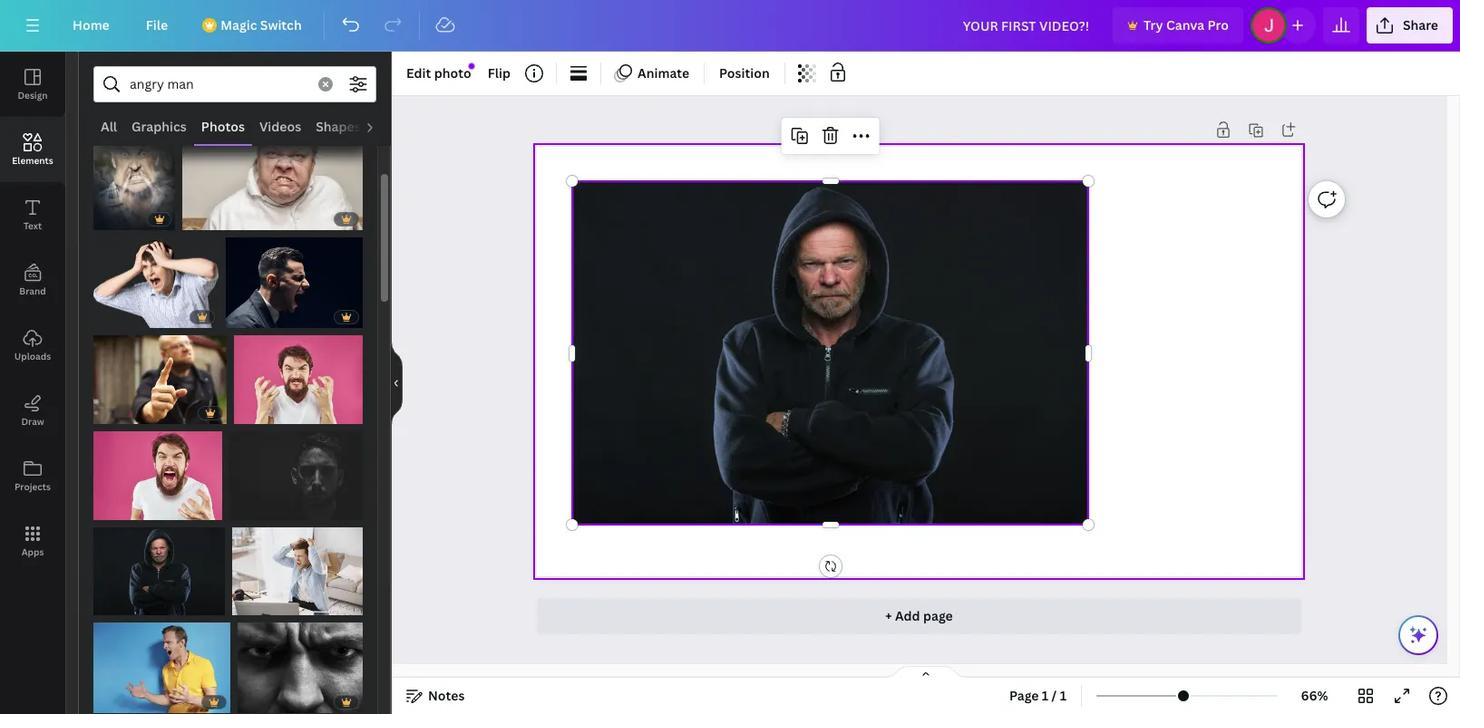 Task type: vqa. For each thing, say whether or not it's contained in the screenshot.
"history" in Purchase history Link
no



Task type: describe. For each thing, give the bounding box(es) containing it.
audio button
[[368, 110, 419, 144]]

magic switch button
[[190, 7, 316, 44]]

apps
[[21, 546, 44, 559]]

try canva pro
[[1144, 16, 1229, 34]]

Search elements search field
[[130, 67, 308, 102]]

hide image
[[391, 340, 403, 427]]

try
[[1144, 16, 1164, 34]]

66% button
[[1286, 682, 1345, 711]]

monochrome photography of a man's face image
[[230, 432, 363, 521]]

show pages image
[[883, 666, 970, 680]]

notes button
[[399, 682, 472, 711]]

notes
[[428, 688, 465, 705]]

page
[[924, 608, 953, 625]]

home link
[[58, 7, 124, 44]]

side panel tab list
[[0, 52, 65, 574]]

projects
[[15, 481, 51, 494]]

position button
[[712, 59, 777, 88]]

apps button
[[0, 509, 65, 574]]

2 1 from the left
[[1060, 688, 1067, 705]]

graphics button
[[124, 110, 194, 144]]

position
[[720, 64, 770, 82]]

draw
[[21, 416, 44, 428]]

upset man shouting at desk image
[[232, 528, 363, 616]]

edit photo button
[[399, 59, 479, 88]]

edit photo
[[406, 64, 472, 82]]

new image
[[468, 63, 475, 69]]

try canva pro button
[[1113, 7, 1244, 44]]

projects button
[[0, 444, 65, 509]]

videos button
[[252, 110, 309, 144]]

pro
[[1208, 16, 1229, 34]]

brand button
[[0, 248, 65, 313]]

+
[[886, 608, 892, 625]]

angry man image
[[183, 110, 363, 230]]

canva assistant image
[[1408, 625, 1430, 647]]

angry man shouting image
[[226, 237, 363, 329]]

uploads button
[[0, 313, 65, 378]]

edit
[[406, 64, 431, 82]]

Design title text field
[[949, 7, 1106, 44]]

draw button
[[0, 378, 65, 444]]

main menu bar
[[0, 0, 1461, 52]]

videos
[[259, 118, 301, 135]]

0 horizontal spatial angry man image
[[93, 336, 227, 425]]

animate button
[[609, 59, 697, 88]]

share
[[1403, 16, 1439, 34]]

photos
[[201, 118, 245, 135]]

canva
[[1167, 16, 1205, 34]]

text
[[23, 220, 42, 232]]



Task type: locate. For each thing, give the bounding box(es) containing it.
file
[[146, 16, 168, 34]]

1 horizontal spatial angry man image
[[237, 623, 363, 714]]

graphics
[[132, 118, 187, 135]]

magic switch
[[221, 16, 302, 34]]

0 horizontal spatial 1
[[1042, 688, 1049, 705]]

1 vertical spatial angry man image
[[237, 623, 363, 714]]

add
[[895, 608, 921, 625]]

angry man with beard holds hands near face and stress irritability image
[[93, 432, 222, 521]]

all
[[101, 118, 117, 135]]

text button
[[0, 182, 65, 248]]

66%
[[1301, 688, 1329, 705]]

/
[[1052, 688, 1057, 705]]

shapes button
[[309, 110, 368, 144]]

elements button
[[0, 117, 65, 182]]

home
[[73, 16, 110, 34]]

flip button
[[481, 59, 518, 88]]

design
[[18, 89, 48, 102]]

angry man image
[[93, 336, 227, 425], [237, 623, 363, 714]]

very angry man image
[[93, 110, 175, 230]]

all button
[[93, 110, 124, 144]]

group
[[93, 110, 175, 230], [183, 110, 363, 230], [93, 226, 219, 329], [226, 226, 363, 329], [93, 325, 227, 425], [234, 325, 363, 425], [93, 421, 222, 521], [230, 421, 363, 521], [93, 517, 225, 616], [232, 517, 363, 616], [93, 612, 230, 714], [237, 612, 363, 714]]

angry man on blue background image
[[93, 623, 230, 714]]

young man screaming with his hands on his head image
[[93, 237, 219, 329]]

share button
[[1367, 7, 1453, 44]]

audio
[[375, 118, 412, 135]]

file button
[[131, 7, 183, 44]]

1 right /
[[1060, 688, 1067, 705]]

+ add page
[[886, 608, 953, 625]]

brand
[[19, 285, 46, 298]]

1 1 from the left
[[1042, 688, 1049, 705]]

magic
[[221, 16, 257, 34]]

shapes
[[316, 118, 361, 135]]

page
[[1010, 688, 1039, 705]]

photos button
[[194, 110, 252, 144]]

1 horizontal spatial 1
[[1060, 688, 1067, 705]]

design button
[[0, 52, 65, 117]]

+ add page button
[[537, 599, 1302, 635]]

angry man wearing hoodie on black background image
[[93, 528, 225, 616]]

elements
[[12, 154, 53, 167]]

animate
[[638, 64, 690, 82]]

1 left /
[[1042, 688, 1049, 705]]

photo
[[434, 64, 472, 82]]

angry man yells on pink background stress irritability model image
[[234, 336, 363, 425]]

flip
[[488, 64, 511, 82]]

0 vertical spatial angry man image
[[93, 336, 227, 425]]

switch
[[260, 16, 302, 34]]

uploads
[[14, 350, 51, 363]]

1
[[1042, 688, 1049, 705], [1060, 688, 1067, 705]]

page 1 / 1
[[1010, 688, 1067, 705]]



